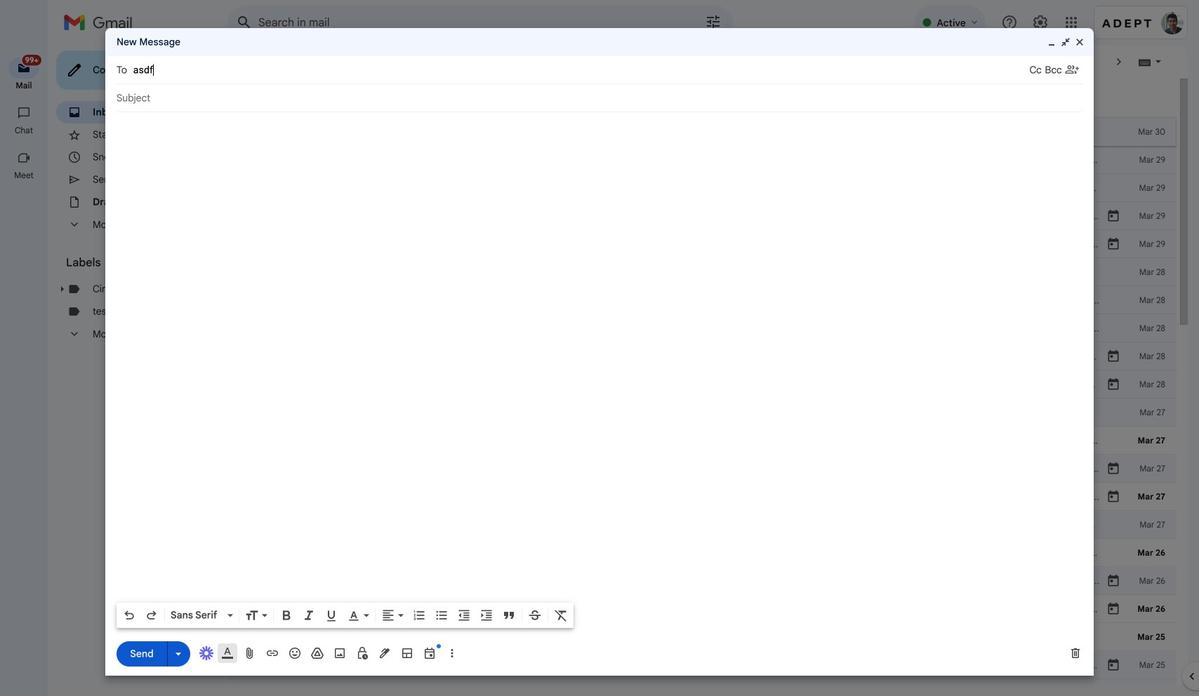 Task type: locate. For each thing, give the bounding box(es) containing it.
17 row from the top
[[227, 567, 1177, 595]]

formatting options toolbar
[[117, 603, 574, 628]]

heading
[[0, 80, 48, 91], [0, 125, 48, 136], [0, 170, 48, 181], [66, 256, 199, 270]]

option inside formatting options toolbar
[[168, 609, 225, 623]]

tab list
[[227, 79, 1177, 118]]

Subject field
[[117, 91, 1083, 105]]

remove formatting ‪(⌘\)‬ image
[[554, 609, 568, 623]]

option
[[168, 609, 225, 623]]

set up a time to meet image
[[423, 647, 437, 661]]

dialog
[[105, 28, 1094, 676]]

main content
[[227, 79, 1177, 696]]

4 row from the top
[[227, 202, 1177, 230]]

1 row from the top
[[227, 118, 1177, 146]]

insert photo image
[[333, 647, 347, 661]]

pop out image
[[1060, 37, 1071, 48]]

11 row from the top
[[227, 399, 1177, 427]]

navigation
[[0, 45, 49, 696]]

undo ‪(⌘z)‬ image
[[122, 609, 136, 623]]

5 row from the top
[[227, 230, 1177, 258]]

19 row from the top
[[227, 623, 1177, 652]]

quote ‪(⌘⇧9)‬ image
[[502, 609, 516, 623]]

advanced search options image
[[699, 8, 727, 36]]

italic ‪(⌘i)‬ image
[[302, 609, 316, 623]]

primary tab
[[227, 79, 404, 118]]

14 row from the top
[[227, 483, 1177, 511]]

18 row from the top
[[227, 595, 1177, 623]]

indent less ‪(⌘[)‬ image
[[457, 609, 471, 623]]

older image
[[1112, 55, 1126, 69]]

row
[[227, 118, 1177, 146], [227, 146, 1177, 174], [227, 174, 1177, 202], [227, 202, 1177, 230], [227, 230, 1177, 258], [227, 258, 1177, 286], [227, 286, 1177, 315], [227, 315, 1177, 343], [227, 343, 1177, 371], [227, 371, 1177, 399], [227, 399, 1177, 427], [227, 427, 1177, 455], [227, 455, 1177, 483], [227, 483, 1177, 511], [227, 511, 1177, 539], [227, 539, 1177, 567], [227, 567, 1177, 595], [227, 595, 1177, 623], [227, 623, 1177, 652], [227, 652, 1177, 680], [227, 680, 1177, 696]]

redo ‪(⌘y)‬ image
[[145, 609, 159, 623]]

more send options image
[[171, 647, 185, 661]]

select a layout image
[[400, 647, 414, 661]]

2 row from the top
[[227, 146, 1177, 174]]

15 row from the top
[[227, 511, 1177, 539]]

toggle confidential mode image
[[355, 647, 369, 661]]

more options image
[[448, 647, 456, 661]]

insert emoji ‪(⌘⇧2)‬ image
[[288, 647, 302, 661]]

strikethrough ‪(⌘⇧x)‬ image
[[528, 609, 542, 623]]

numbered list ‪(⌘⇧7)‬ image
[[412, 609, 426, 623]]

10 row from the top
[[227, 371, 1177, 399]]

indent more ‪(⌘])‬ image
[[479, 609, 494, 623]]



Task type: vqa. For each thing, say whether or not it's contained in the screenshot.
main content
yes



Task type: describe. For each thing, give the bounding box(es) containing it.
updates tab
[[583, 79, 760, 118]]

Message Body text field
[[117, 119, 1083, 599]]

bold ‪(⌘b)‬ image
[[279, 609, 293, 623]]

gmail image
[[63, 8, 140, 37]]

12 row from the top
[[227, 427, 1177, 455]]

Search in mail search field
[[227, 6, 733, 39]]

16 row from the top
[[227, 539, 1177, 567]]

insert files using drive image
[[310, 647, 324, 661]]

3 row from the top
[[227, 174, 1177, 202]]

13 row from the top
[[227, 455, 1177, 483]]

mail, 843 unread messages image
[[17, 58, 39, 71]]

21 row from the top
[[227, 680, 1177, 696]]

discard draft ‪(⌘⇧d)‬ image
[[1069, 647, 1083, 661]]

To recipients text field
[[133, 58, 1030, 83]]

search in mail image
[[232, 10, 257, 35]]

7 row from the top
[[227, 286, 1177, 315]]

8 row from the top
[[227, 315, 1177, 343]]

refresh image
[[281, 55, 295, 69]]

attach files image
[[243, 647, 257, 661]]

minimize image
[[1046, 37, 1057, 48]]

promotions tab
[[405, 79, 582, 118]]

insert signature image
[[378, 647, 392, 661]]

bulleted list ‪(⌘⇧8)‬ image
[[435, 609, 449, 623]]

6 row from the top
[[227, 258, 1177, 286]]

20 row from the top
[[227, 652, 1177, 680]]

underline ‪(⌘u)‬ image
[[324, 609, 338, 623]]

settings image
[[1032, 14, 1049, 31]]

9 row from the top
[[227, 343, 1177, 371]]

close image
[[1074, 37, 1085, 48]]

insert link ‪(⌘k)‬ image
[[265, 647, 279, 661]]



